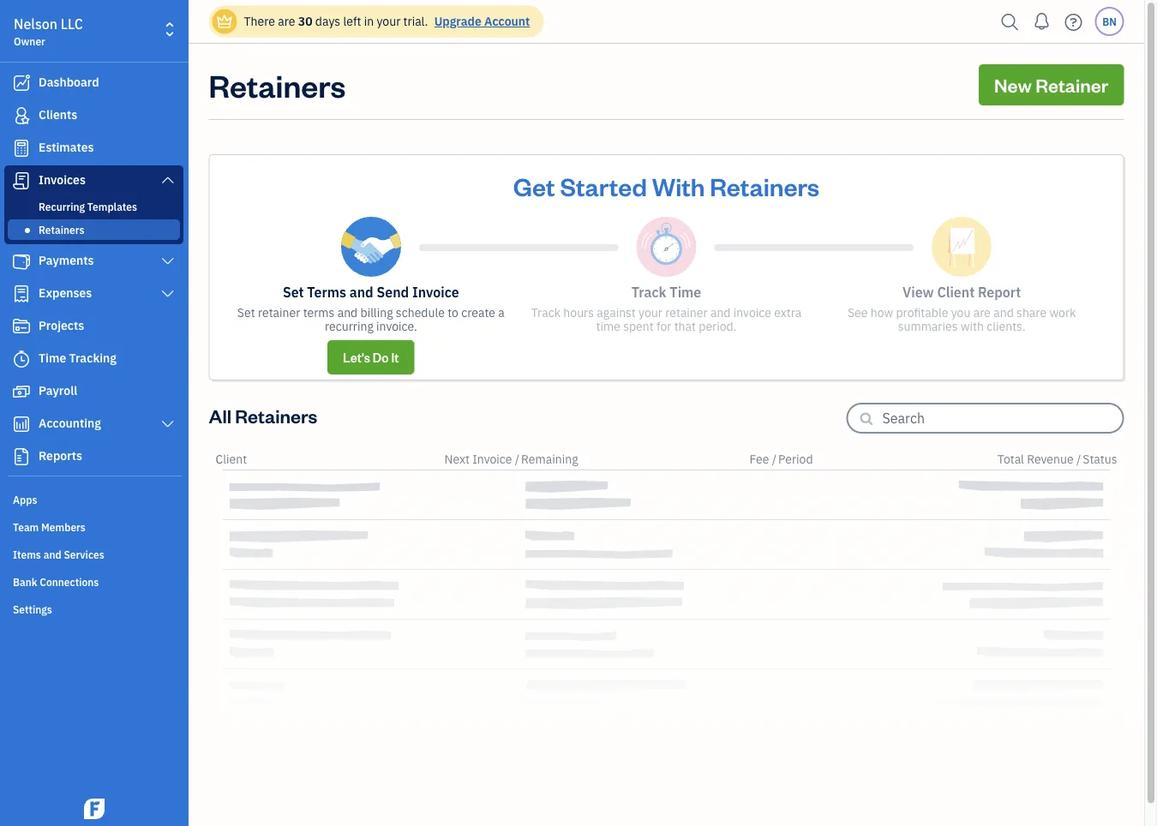 Task type: locate. For each thing, give the bounding box(es) containing it.
0 vertical spatial set
[[283, 283, 304, 301]]

0 horizontal spatial your
[[377, 13, 401, 29]]

connections
[[40, 575, 99, 589]]

invoice up schedule
[[412, 283, 459, 301]]

/ for next invoice
[[515, 451, 520, 467]]

retainer inside "set terms and send invoice set retainer terms and billing schedule to create a recurring invoice."
[[258, 305, 300, 321]]

/
[[515, 451, 520, 467], [772, 451, 777, 467], [1077, 451, 1081, 467]]

remaining
[[521, 451, 578, 467]]

in
[[364, 13, 374, 29]]

chevron large down image
[[160, 173, 176, 187], [160, 255, 176, 268], [160, 418, 176, 431]]

items and services
[[13, 548, 104, 562]]

0 vertical spatial chevron large down image
[[160, 173, 176, 187]]

1 retainer from the left
[[258, 305, 300, 321]]

send
[[377, 283, 409, 301]]

set terms and send invoice set retainer terms and billing schedule to create a recurring invoice.
[[237, 283, 505, 334]]

invoices
[[39, 172, 86, 188]]

your right against
[[639, 305, 663, 321]]

time right timer image
[[39, 350, 66, 366]]

set left terms
[[237, 305, 255, 321]]

team
[[13, 520, 39, 534]]

1 vertical spatial track
[[531, 305, 561, 321]]

set up terms
[[283, 283, 304, 301]]

and inside track time track hours against your retainer and invoice extra time spent for that period.
[[711, 305, 731, 321]]

/ right fee on the bottom right of page
[[772, 451, 777, 467]]

0 horizontal spatial time
[[39, 350, 66, 366]]

chevron large down image up recurring templates link
[[160, 173, 176, 187]]

extra
[[774, 305, 802, 321]]

chevron large down image inside 'accounting' link
[[160, 418, 176, 431]]

period
[[779, 451, 813, 467]]

notifications image
[[1028, 4, 1056, 39]]

1 vertical spatial client
[[216, 451, 247, 467]]

0 horizontal spatial set
[[237, 305, 255, 321]]

0 horizontal spatial are
[[278, 13, 295, 29]]

0 vertical spatial your
[[377, 13, 401, 29]]

client down all
[[216, 451, 247, 467]]

team members
[[13, 520, 86, 534]]

report
[[978, 283, 1021, 301]]

0 vertical spatial client
[[938, 283, 975, 301]]

report image
[[11, 448, 32, 466]]

0 vertical spatial invoice
[[412, 283, 459, 301]]

billing
[[361, 305, 393, 321]]

0 horizontal spatial /
[[515, 451, 520, 467]]

do
[[373, 349, 389, 366]]

and
[[350, 283, 374, 301], [338, 305, 358, 321], [711, 305, 731, 321], [994, 305, 1014, 321], [43, 548, 61, 562]]

payments link
[[4, 246, 183, 277]]

2 horizontal spatial /
[[1077, 451, 1081, 467]]

time
[[596, 319, 621, 334]]

1 horizontal spatial are
[[974, 305, 991, 321]]

chevron large down image
[[160, 287, 176, 301]]

view
[[903, 283, 934, 301]]

invoice
[[734, 305, 772, 321]]

2 chevron large down image from the top
[[160, 255, 176, 268]]

1 horizontal spatial retainer
[[665, 305, 708, 321]]

set
[[283, 283, 304, 301], [237, 305, 255, 321]]

chevron large down image for payments
[[160, 255, 176, 268]]

payroll link
[[4, 376, 183, 407]]

expenses link
[[4, 279, 183, 310]]

1 chevron large down image from the top
[[160, 173, 176, 187]]

retainer
[[258, 305, 300, 321], [665, 305, 708, 321]]

there
[[244, 13, 275, 29]]

are left 30 on the left top
[[278, 13, 295, 29]]

1 horizontal spatial track
[[632, 283, 667, 301]]

1 vertical spatial your
[[639, 305, 663, 321]]

1 horizontal spatial set
[[283, 283, 304, 301]]

track up the spent
[[632, 283, 667, 301]]

chart image
[[11, 416, 32, 433]]

time
[[670, 283, 702, 301], [39, 350, 66, 366]]

time tracking
[[39, 350, 117, 366]]

create
[[461, 305, 496, 321]]

1 vertical spatial invoice
[[473, 451, 512, 467]]

chevron large down image inside invoices link
[[160, 173, 176, 187]]

payments
[[39, 252, 94, 268]]

1 vertical spatial are
[[974, 305, 991, 321]]

that
[[674, 319, 696, 334]]

0 horizontal spatial track
[[531, 305, 561, 321]]

1 horizontal spatial invoice
[[473, 451, 512, 467]]

bank
[[13, 575, 37, 589]]

team members link
[[4, 514, 183, 539]]

timer image
[[11, 351, 32, 368]]

tracking
[[69, 350, 117, 366]]

left
[[343, 13, 361, 29]]

and down report
[[994, 305, 1014, 321]]

members
[[41, 520, 86, 534]]

schedule
[[396, 305, 445, 321]]

0 horizontal spatial retainer
[[258, 305, 300, 321]]

retainer
[[1036, 72, 1109, 97]]

retainer left terms
[[258, 305, 300, 321]]

3 chevron large down image from the top
[[160, 418, 176, 431]]

time inside 'time tracking' link
[[39, 350, 66, 366]]

estimates
[[39, 139, 94, 155]]

invoice right the next
[[473, 451, 512, 467]]

let's do it
[[343, 349, 399, 366]]

estimates link
[[4, 133, 183, 164]]

invoice
[[412, 283, 459, 301], [473, 451, 512, 467]]

2 vertical spatial chevron large down image
[[160, 418, 176, 431]]

settings
[[13, 603, 52, 616]]

and left the invoice
[[711, 305, 731, 321]]

go to help image
[[1060, 9, 1088, 35]]

time up that
[[670, 283, 702, 301]]

0 vertical spatial track
[[632, 283, 667, 301]]

are right you
[[974, 305, 991, 321]]

2 retainer from the left
[[665, 305, 708, 321]]

track time track hours against your retainer and invoice extra time spent for that period.
[[531, 283, 802, 334]]

retainer inside track time track hours against your retainer and invoice extra time spent for that period.
[[665, 305, 708, 321]]

1 horizontal spatial time
[[670, 283, 702, 301]]

recurring templates link
[[8, 196, 180, 217]]

2 / from the left
[[772, 451, 777, 467]]

track
[[632, 283, 667, 301], [531, 305, 561, 321]]

are inside view client report see how profitable you are and share work summaries with clients.
[[974, 305, 991, 321]]

profitable
[[896, 305, 949, 321]]

bn
[[1103, 15, 1117, 28]]

3 / from the left
[[1077, 451, 1081, 467]]

and right items
[[43, 548, 61, 562]]

1 horizontal spatial your
[[639, 305, 663, 321]]

client
[[938, 283, 975, 301], [216, 451, 247, 467]]

client up you
[[938, 283, 975, 301]]

1 horizontal spatial client
[[938, 283, 975, 301]]

chevron large down image for accounting
[[160, 418, 176, 431]]

1 horizontal spatial /
[[772, 451, 777, 467]]

with
[[961, 319, 984, 334]]

retainers link
[[8, 219, 180, 240]]

search image
[[997, 9, 1024, 35]]

and up the billing
[[350, 283, 374, 301]]

1 vertical spatial time
[[39, 350, 66, 366]]

chevron large down image up chevron large down image
[[160, 255, 176, 268]]

your right in
[[377, 13, 401, 29]]

track left hours
[[531, 305, 561, 321]]

retainer right the spent
[[665, 305, 708, 321]]

fee / period
[[750, 451, 813, 467]]

status
[[1083, 451, 1118, 467]]

days
[[315, 13, 340, 29]]

and inside "link"
[[43, 548, 61, 562]]

1 vertical spatial set
[[237, 305, 255, 321]]

/ left status
[[1077, 451, 1081, 467]]

0 vertical spatial time
[[670, 283, 702, 301]]

chevron large down image left all
[[160, 418, 176, 431]]

0 horizontal spatial invoice
[[412, 283, 459, 301]]

1 / from the left
[[515, 451, 520, 467]]

upgrade
[[434, 13, 482, 29]]

0 horizontal spatial client
[[216, 451, 247, 467]]

1 vertical spatial chevron large down image
[[160, 255, 176, 268]]

to
[[448, 305, 459, 321]]

retainers
[[209, 64, 346, 105], [710, 170, 820, 202], [39, 223, 84, 237], [235, 404, 317, 428]]

started
[[560, 170, 647, 202]]

work
[[1050, 305, 1076, 321]]

templates
[[87, 200, 137, 213]]

total revenue / status
[[998, 451, 1118, 467]]

accounting
[[39, 415, 101, 431]]

clock 04 image
[[637, 217, 697, 277]]

/ left remaining
[[515, 451, 520, 467]]



Task type: describe. For each thing, give the bounding box(es) containing it.
/ for total revenue
[[1077, 451, 1081, 467]]

reports link
[[4, 442, 183, 472]]

next invoice / remaining
[[445, 451, 578, 467]]

services
[[64, 548, 104, 562]]

with
[[652, 170, 705, 202]]

apps
[[13, 493, 37, 507]]

chevron large down image for invoices
[[160, 173, 176, 187]]

money image
[[11, 383, 32, 400]]

items and services link
[[4, 541, 183, 567]]

time tracking link
[[4, 344, 183, 375]]

projects link
[[4, 311, 183, 342]]

time inside track time track hours against your retainer and invoice extra time spent for that period.
[[670, 283, 702, 301]]

owner
[[14, 34, 45, 48]]

30
[[298, 13, 313, 29]]

how
[[871, 305, 894, 321]]

invoice inside "set terms and send invoice set retainer terms and billing schedule to create a recurring invoice."
[[412, 283, 459, 301]]

a
[[498, 305, 505, 321]]

get started with retainers
[[513, 170, 820, 202]]

bank connections
[[13, 575, 99, 589]]

nelson llc owner
[[14, 15, 83, 48]]

invoice image
[[11, 172, 32, 189]]

bn button
[[1095, 7, 1124, 36]]

freshbooks image
[[81, 799, 108, 820]]

revenue
[[1027, 451, 1074, 467]]

retainer for set terms and send invoice
[[258, 305, 300, 321]]

0 vertical spatial are
[[278, 13, 295, 29]]

client image
[[11, 107, 32, 124]]

llc
[[61, 15, 83, 33]]

fee
[[750, 451, 769, 467]]

there are 30 days left in your trial. upgrade account
[[244, 13, 530, 29]]

your inside track time track hours against your retainer and invoice extra time spent for that period.
[[639, 305, 663, 321]]

bank connections link
[[4, 568, 183, 594]]

payroll
[[39, 383, 77, 399]]

nelson
[[14, 15, 58, 33]]

new retainer
[[995, 72, 1109, 97]]

new
[[995, 72, 1032, 97]]

view client report see how profitable you are and share work summaries with clients.
[[848, 283, 1076, 334]]

projects
[[39, 318, 84, 334]]

project image
[[11, 318, 32, 335]]

items
[[13, 548, 41, 562]]

dashboard link
[[4, 68, 183, 99]]

recurring templates
[[39, 200, 137, 213]]

you
[[951, 305, 971, 321]]

recurring
[[39, 200, 85, 213]]

dashboard
[[39, 74, 99, 90]]

expenses
[[39, 285, 92, 301]]

and inside view client report see how profitable you are and share work summaries with clients.
[[994, 305, 1014, 321]]

upgrade account link
[[431, 13, 530, 29]]

see
[[848, 305, 868, 321]]

retainers inside "link"
[[39, 223, 84, 237]]

dashboard image
[[11, 75, 32, 92]]

invoices link
[[4, 165, 183, 196]]

accounting link
[[4, 409, 183, 440]]

clients.
[[987, 319, 1026, 334]]

and right terms
[[338, 305, 358, 321]]

it
[[391, 349, 399, 366]]

client inside view client report see how profitable you are and share work summaries with clients.
[[938, 283, 975, 301]]

account
[[484, 13, 530, 29]]

period.
[[699, 319, 737, 334]]

new retainer button
[[979, 64, 1124, 105]]

for
[[657, 319, 672, 334]]

share
[[1017, 305, 1047, 321]]

apps link
[[4, 486, 183, 512]]

all retainers
[[209, 404, 317, 428]]

Search text field
[[883, 405, 1123, 432]]

let's do it button
[[328, 340, 415, 375]]

crown image
[[216, 12, 234, 30]]

clients
[[39, 107, 77, 123]]

payment image
[[11, 253, 32, 270]]

summaries
[[898, 319, 958, 334]]

reports
[[39, 448, 82, 464]]

get
[[513, 170, 555, 202]]

trial.
[[403, 13, 428, 29]]

let's
[[343, 349, 370, 366]]

hours
[[564, 305, 594, 321]]

recurring
[[325, 319, 374, 334]]

clients link
[[4, 100, 183, 131]]

estimate image
[[11, 140, 32, 157]]

invoice.
[[376, 319, 417, 334]]

main element
[[0, 0, 231, 827]]

expense image
[[11, 286, 32, 303]]

next
[[445, 451, 470, 467]]

terms
[[307, 283, 346, 301]]

retainer for track time
[[665, 305, 708, 321]]

spent
[[623, 319, 654, 334]]

all
[[209, 404, 232, 428]]

total
[[998, 451, 1025, 467]]



Task type: vqa. For each thing, say whether or not it's contained in the screenshot.
leftmost Time
yes



